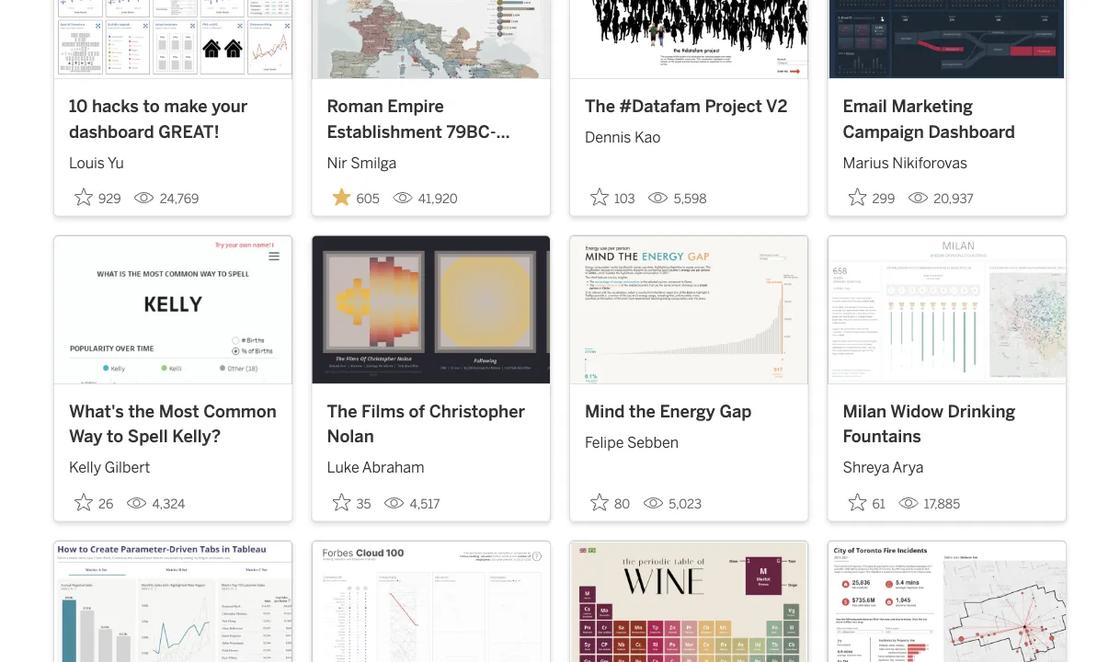 Task type: locate. For each thing, give the bounding box(es) containing it.
felipe sebben
[[585, 434, 679, 451]]

0 horizontal spatial add favorite button
[[69, 182, 127, 212]]

Add Favorite button
[[585, 182, 641, 212]]

arya
[[893, 459, 924, 476]]

kelly?
[[172, 426, 221, 447]]

#datafam
[[619, 96, 701, 116]]

1 horizontal spatial the
[[585, 96, 615, 116]]

louis yu
[[69, 154, 124, 171]]

spell
[[128, 426, 168, 447]]

‫nir
[[327, 154, 347, 171]]

the
[[128, 401, 155, 421], [629, 401, 655, 421]]

the
[[585, 96, 615, 116], [327, 401, 357, 421]]

605
[[356, 191, 380, 206]]

4,324 views element
[[119, 489, 193, 519]]

2 horizontal spatial add favorite button
[[843, 182, 901, 212]]

1 the from the left
[[128, 401, 155, 421]]

1 vertical spatial the
[[327, 401, 357, 421]]

the films of christopher nolan link
[[327, 399, 535, 449]]

louis
[[69, 154, 105, 171]]

email marketing campaign dashboard
[[843, 96, 1015, 142]]

smilga‬‎
[[351, 154, 396, 171]]

mind the energy gap
[[585, 401, 752, 421]]

the inside the what's the most common way to spell kelly?
[[128, 401, 155, 421]]

4,517
[[410, 496, 440, 512]]

0 vertical spatial to
[[143, 96, 160, 116]]

Add Favorite button
[[69, 182, 127, 212], [843, 182, 901, 212], [327, 487, 377, 517]]

add favorite button for the films of christopher nolan
[[327, 487, 377, 517]]

the up felipe sebben
[[629, 401, 655, 421]]

the up 'nolan'
[[327, 401, 357, 421]]

17,885 views element
[[891, 489, 968, 519]]

0 horizontal spatial to
[[107, 426, 123, 447]]

felipe
[[585, 434, 624, 451]]

sebben
[[627, 434, 679, 451]]

the up the dennis
[[585, 96, 615, 116]]

26
[[98, 496, 113, 512]]

marius
[[843, 154, 889, 171]]

5,023
[[669, 496, 702, 512]]

‫nir smilga‬‎
[[327, 154, 396, 171]]

the films of christopher nolan
[[327, 401, 525, 447]]

10 hacks to make your dashboard great!
[[69, 96, 248, 142]]

the for most
[[128, 401, 155, 421]]

0 horizontal spatial the
[[128, 401, 155, 421]]

the up spell
[[128, 401, 155, 421]]

103
[[614, 191, 635, 206]]

20,937 views element
[[901, 184, 981, 214]]

5,598
[[674, 191, 707, 206]]

0 vertical spatial the
[[585, 96, 615, 116]]

0 horizontal spatial the
[[327, 401, 357, 421]]

5,598 views element
[[641, 184, 714, 214]]

41,920 views element
[[385, 184, 465, 214]]

the inside the #datafam project v2 link
[[585, 96, 615, 116]]

way
[[69, 426, 103, 447]]

1 vertical spatial to
[[107, 426, 123, 447]]

to right way
[[107, 426, 123, 447]]

shreya
[[843, 459, 890, 476]]

the for energy
[[629, 401, 655, 421]]

v2
[[766, 96, 788, 116]]

2 the from the left
[[629, 401, 655, 421]]

929
[[98, 191, 121, 206]]

add favorite button for email marketing campaign dashboard
[[843, 182, 901, 212]]

marketing
[[891, 96, 973, 116]]

the for the #datafam project v2
[[585, 96, 615, 116]]

add favorite button containing 299
[[843, 182, 901, 212]]

1 horizontal spatial the
[[629, 401, 655, 421]]

24,769
[[160, 191, 199, 206]]

milan widow drinking fountains
[[843, 401, 1015, 447]]

to inside 10 hacks to make your dashboard great!
[[143, 96, 160, 116]]

add favorite button for 10 hacks to make your dashboard great!
[[69, 182, 127, 212]]

61
[[872, 496, 885, 512]]

add favorite button down marius
[[843, 182, 901, 212]]

luke
[[327, 459, 359, 476]]

add favorite button containing 929
[[69, 182, 127, 212]]

of
[[409, 401, 425, 421]]

workbook thumbnail image
[[54, 0, 292, 78], [312, 0, 550, 78], [570, 0, 808, 78], [828, 0, 1066, 78], [54, 236, 292, 383], [312, 236, 550, 383], [570, 236, 808, 383], [828, 236, 1066, 383], [54, 541, 292, 662], [312, 541, 550, 662], [570, 541, 808, 662], [828, 541, 1066, 662]]

add favorite button down louis yu in the left top of the page
[[69, 182, 127, 212]]

17,885
[[924, 496, 960, 512]]

project
[[705, 96, 762, 116]]

1 horizontal spatial add favorite button
[[327, 487, 377, 517]]

20,937
[[934, 191, 974, 206]]

email
[[843, 96, 887, 116]]

email marketing campaign dashboard link
[[843, 94, 1051, 144]]

1 horizontal spatial to
[[143, 96, 160, 116]]

yu
[[108, 154, 124, 171]]

5,023 views element
[[636, 489, 709, 519]]

common
[[203, 401, 277, 421]]

the inside the films of christopher nolan
[[327, 401, 357, 421]]

dennis kao
[[585, 129, 661, 146]]

to left the "make"
[[143, 96, 160, 116]]

add favorite button down luke
[[327, 487, 377, 517]]

add favorite button containing 35
[[327, 487, 377, 517]]

80
[[614, 496, 630, 512]]

dashboard
[[69, 121, 154, 142]]

to
[[143, 96, 160, 116], [107, 426, 123, 447]]

gilbert
[[105, 459, 150, 476]]



Task type: vqa. For each thing, say whether or not it's contained in the screenshot.


Task type: describe. For each thing, give the bounding box(es) containing it.
‫nir smilga‬‎ link
[[327, 144, 535, 174]]

most
[[159, 401, 199, 421]]

to inside the what's the most common way to spell kelly?
[[107, 426, 123, 447]]

10 hacks to make your dashboard great! link
[[69, 94, 277, 144]]

41,920
[[418, 191, 458, 206]]

gap
[[719, 401, 752, 421]]

Remove Favorite button
[[327, 182, 385, 212]]

dennis kao link
[[585, 119, 793, 148]]

roman empire establishment 79bc- 117ad
[[327, 96, 496, 167]]

roman empire establishment 79bc- 117ad link
[[327, 94, 535, 167]]

louis yu link
[[69, 144, 277, 174]]

marius nikiforovas link
[[843, 144, 1051, 174]]

milan
[[843, 401, 887, 421]]

79bc-
[[446, 121, 496, 142]]

35
[[356, 496, 371, 512]]

christopher
[[429, 401, 525, 421]]

the #datafam project v2
[[585, 96, 788, 116]]

luke abraham
[[327, 459, 424, 476]]

kelly
[[69, 459, 101, 476]]

milan widow drinking fountains link
[[843, 399, 1051, 449]]

kelly gilbert
[[69, 459, 150, 476]]

299
[[872, 191, 895, 206]]

mind
[[585, 401, 625, 421]]

establishment
[[327, 121, 442, 142]]

nikiforovas
[[892, 154, 967, 171]]

the for the films of christopher nolan
[[327, 401, 357, 421]]

Add Favorite button
[[585, 487, 636, 517]]

felipe sebben link
[[585, 424, 793, 454]]

abraham
[[362, 459, 424, 476]]

hacks
[[92, 96, 139, 116]]

campaign
[[843, 121, 924, 142]]

fountains
[[843, 426, 921, 447]]

dennis
[[585, 129, 631, 146]]

films
[[361, 401, 405, 421]]

117ad
[[327, 147, 375, 167]]

roman
[[327, 96, 383, 116]]

what's the most common way to spell kelly?
[[69, 401, 277, 447]]

nolan
[[327, 426, 374, 447]]

empire
[[387, 96, 444, 116]]

marius nikiforovas
[[843, 154, 967, 171]]

kelly gilbert link
[[69, 449, 277, 479]]

4,517 views element
[[377, 489, 447, 519]]

10
[[69, 96, 88, 116]]

widow
[[890, 401, 944, 421]]

luke abraham link
[[327, 449, 535, 479]]

your
[[212, 96, 248, 116]]

shreya arya
[[843, 459, 924, 476]]

dashboard
[[928, 121, 1015, 142]]

Add Favorite button
[[843, 487, 891, 517]]

4,324
[[152, 496, 185, 512]]

what's the most common way to spell kelly? link
[[69, 399, 277, 449]]

24,769 views element
[[127, 184, 206, 214]]

the #datafam project v2 link
[[585, 94, 793, 119]]

make
[[164, 96, 208, 116]]

energy
[[660, 401, 715, 421]]

kao
[[635, 129, 661, 146]]

drinking
[[948, 401, 1015, 421]]

shreya arya link
[[843, 449, 1051, 479]]

mind the energy gap link
[[585, 399, 793, 424]]

Add Favorite button
[[69, 487, 119, 517]]

what's
[[69, 401, 124, 421]]

great!
[[158, 121, 219, 142]]



